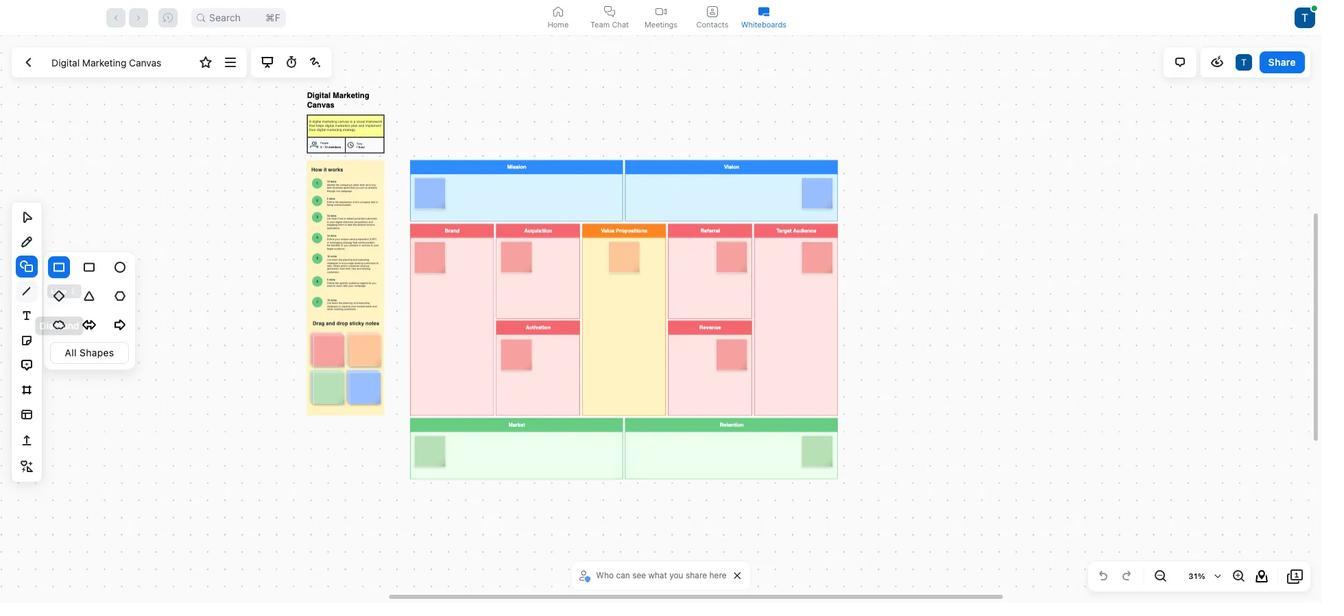 Task type: vqa. For each thing, say whether or not it's contained in the screenshot.
STARRED tree item
no



Task type: locate. For each thing, give the bounding box(es) containing it.
team
[[590, 20, 610, 29]]

team chat image
[[604, 6, 615, 17]]

profile contact image
[[707, 6, 718, 17], [707, 6, 718, 17]]

video on image
[[656, 6, 667, 17], [656, 6, 667, 17]]

whiteboard small image
[[759, 6, 770, 17]]

chat
[[612, 20, 629, 29]]

home
[[548, 20, 569, 29]]

online image
[[1312, 5, 1317, 11], [1312, 5, 1317, 11]]

team chat image
[[604, 6, 615, 17]]

home small image
[[553, 6, 564, 17], [553, 6, 564, 17]]

tab list
[[533, 0, 790, 35]]

team chat button
[[584, 0, 635, 35]]

⌘f
[[265, 11, 280, 23]]

search
[[209, 11, 241, 23]]



Task type: describe. For each thing, give the bounding box(es) containing it.
home button
[[533, 0, 584, 35]]

contacts
[[696, 20, 729, 29]]

whiteboards
[[741, 20, 787, 29]]

magnifier image
[[197, 13, 205, 22]]

whiteboards button
[[738, 0, 790, 35]]

whiteboard small image
[[759, 6, 770, 17]]

contacts button
[[687, 0, 738, 35]]

meetings button
[[635, 0, 687, 35]]

meetings
[[645, 20, 678, 29]]

tab list containing home
[[533, 0, 790, 35]]

avatar image
[[1295, 7, 1315, 28]]

magnifier image
[[197, 13, 205, 22]]

team chat
[[590, 20, 629, 29]]



